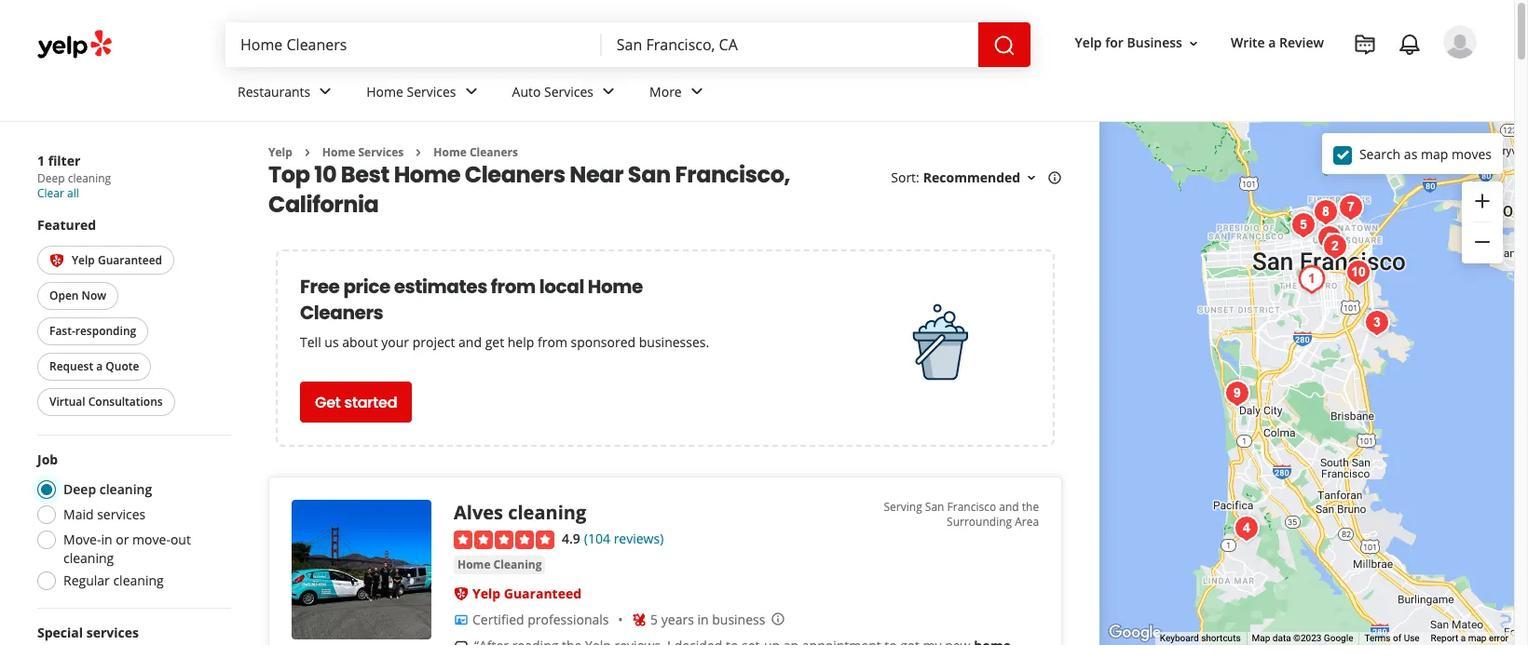 Task type: describe. For each thing, give the bounding box(es) containing it.
the
[[1022, 500, 1039, 516]]

california
[[268, 190, 379, 220]]

us
[[325, 334, 339, 352]]

1 vertical spatial in
[[697, 611, 709, 629]]

alves
[[454, 501, 503, 526]]

business
[[712, 611, 765, 629]]

services for 24 chevron down v2 'icon' in the auto services link
[[544, 83, 594, 100]]

write
[[1231, 34, 1265, 52]]

1 vertical spatial home services
[[322, 144, 404, 160]]

sort:
[[891, 169, 920, 187]]

5 years in business
[[651, 611, 765, 629]]

report a map error
[[1431, 634, 1509, 644]]

deep cleaning
[[63, 481, 152, 499]]

cleaning for regular cleaning
[[113, 573, 164, 590]]

keyboard
[[1160, 634, 1199, 644]]

open
[[49, 288, 79, 304]]

yelp link
[[268, 144, 292, 160]]

businesses.
[[639, 334, 709, 352]]

featured
[[37, 216, 96, 234]]

amazing cleaning team image
[[1307, 194, 1344, 231]]

4.9
[[562, 531, 580, 548]]

home cleaners
[[434, 144, 518, 160]]

16 info v2 image
[[1048, 171, 1062, 186]]

now
[[82, 288, 106, 304]]

business categories element
[[223, 67, 1477, 121]]

cleaning inside move-in or move-out cleaning
[[63, 550, 114, 568]]

move-
[[132, 532, 170, 549]]

yelp guaranteed inside featured group
[[72, 253, 162, 268]]

alves cleaning image
[[292, 501, 431, 641]]

more link
[[635, 67, 723, 121]]

0 horizontal spatial services
[[358, 144, 404, 160]]

home inside free price estimates from local home cleaners tell us about your project and get help from sponsored businesses.
[[588, 274, 643, 300]]

request a quote
[[49, 359, 139, 375]]

cleaners down auto
[[470, 144, 518, 160]]

professionals
[[528, 611, 609, 629]]

data
[[1273, 634, 1291, 644]]

for
[[1105, 34, 1124, 52]]

24 chevron down v2 image for auto services
[[597, 81, 620, 103]]

started
[[344, 392, 397, 414]]

project
[[413, 334, 455, 352]]

map
[[1252, 634, 1270, 644]]

recommended
[[923, 169, 1021, 187]]

review
[[1280, 34, 1324, 52]]

map for error
[[1468, 634, 1487, 644]]

free
[[300, 274, 340, 300]]

shortcuts
[[1201, 634, 1241, 644]]

get started button
[[300, 382, 412, 423]]

as
[[1404, 145, 1418, 163]]

(104
[[584, 531, 610, 548]]

1 vertical spatial guaranteed
[[504, 585, 582, 603]]

fast-
[[49, 324, 75, 340]]

get
[[485, 334, 504, 352]]

richyelle's cleaning image
[[1218, 376, 1256, 413]]

certified
[[472, 611, 524, 629]]

house cleaning sf image
[[1358, 305, 1396, 342]]

cleaning
[[494, 557, 542, 573]]

search
[[1360, 145, 1401, 163]]

move-in or move-out cleaning
[[63, 532, 191, 568]]

yelp inside button
[[72, 253, 95, 268]]

projects image
[[1354, 34, 1376, 56]]

auto services
[[512, 83, 594, 100]]

help
[[508, 334, 534, 352]]

report a map error link
[[1431, 634, 1509, 644]]

4.9 link
[[562, 529, 580, 549]]

cleaners inside free price estimates from local home cleaners tell us about your project and get help from sponsored businesses.
[[300, 300, 383, 327]]

deep inside 1 filter deep cleaning clear all
[[37, 171, 65, 186]]

yelp left 16 chevron right v2 icon
[[268, 144, 292, 160]]

job
[[37, 451, 58, 469]]

24 chevron down v2 image for home services
[[460, 81, 482, 103]]

san inside top 10 best home cleaners near san francisco, california
[[628, 160, 671, 190]]

more
[[650, 83, 682, 100]]

out
[[170, 532, 191, 549]]

map region
[[955, 120, 1528, 646]]

24 chevron down v2 image for restaurants
[[314, 81, 337, 103]]

home cleaners link
[[434, 144, 518, 160]]

map data ©2023 google
[[1252, 634, 1353, 644]]

16 chevron down v2 image
[[1024, 171, 1039, 186]]

clear
[[37, 185, 64, 201]]

francisco
[[947, 500, 996, 516]]

regular cleaning
[[63, 573, 164, 590]]

regular
[[63, 573, 110, 590]]

yelp for business button
[[1068, 27, 1209, 60]]

fast-responding button
[[37, 318, 148, 346]]

1
[[37, 152, 45, 170]]

report
[[1431, 634, 1459, 644]]

sparkling clean pro image
[[1316, 228, 1354, 266]]

1 vertical spatial home services link
[[322, 144, 404, 160]]

1 filter deep cleaning clear all
[[37, 152, 111, 201]]

featured group
[[34, 216, 231, 421]]

best
[[341, 160, 389, 190]]

of
[[1393, 634, 1402, 644]]

special services
[[37, 625, 139, 642]]

cleaners inside top 10 best home cleaners near san francisco, california
[[465, 160, 565, 190]]

reviews)
[[614, 531, 664, 548]]

home cleaning
[[458, 557, 542, 573]]

google image
[[1104, 622, 1166, 646]]

free price estimates from local home cleaners image
[[893, 296, 986, 389]]

about
[[342, 334, 378, 352]]

write a review link
[[1223, 27, 1332, 60]]

sunshine house cleaning services image
[[1311, 220, 1348, 257]]

none field find
[[240, 34, 587, 55]]

consultations
[[88, 395, 163, 410]]

estimates
[[394, 274, 487, 300]]



Task type: vqa. For each thing, say whether or not it's contained in the screenshot.
cleaning for Deep cleaning
yes



Task type: locate. For each thing, give the bounding box(es) containing it.
2 horizontal spatial a
[[1461, 634, 1466, 644]]

©2023
[[1294, 634, 1322, 644]]

1 vertical spatial from
[[538, 334, 567, 352]]

services for home services's 24 chevron down v2 'icon'
[[407, 83, 456, 100]]

16 certified professionals v2 image
[[454, 613, 469, 628]]

info icon image
[[771, 612, 786, 627], [771, 612, 786, 627]]

0 horizontal spatial from
[[491, 274, 536, 300]]

16 speech v2 image
[[454, 640, 469, 646]]

1 vertical spatial san
[[925, 500, 944, 516]]

in inside move-in or move-out cleaning
[[101, 532, 112, 549]]

request
[[49, 359, 93, 375]]

or
[[116, 532, 129, 549]]

group
[[1462, 182, 1503, 264]]

16 yelp guaranteed v2 image
[[49, 254, 64, 269]]

0 vertical spatial home services
[[366, 83, 456, 100]]

home inside top 10 best home cleaners near san francisco, california
[[394, 160, 460, 190]]

0 horizontal spatial guaranteed
[[98, 253, 162, 268]]

cleaners up 'us'
[[300, 300, 383, 327]]

top 10 best home cleaners near san francisco, california
[[268, 160, 790, 220]]

from left local
[[491, 274, 536, 300]]

Find text field
[[240, 34, 587, 55]]

cleaning down move-in or move-out cleaning
[[113, 573, 164, 590]]

services up the "or"
[[97, 506, 146, 524]]

24 chevron down v2 image for more
[[686, 81, 708, 103]]

cleaning up "maid services"
[[99, 481, 152, 499]]

0 vertical spatial services
[[97, 506, 146, 524]]

home inside business categories element
[[366, 83, 403, 100]]

a right write
[[1269, 34, 1276, 52]]

home services inside business categories element
[[366, 83, 456, 100]]

24 chevron down v2 image right auto services
[[597, 81, 620, 103]]

16 chevron right v2 image
[[411, 145, 426, 160]]

in
[[101, 532, 112, 549], [697, 611, 709, 629]]

0 vertical spatial from
[[491, 274, 536, 300]]

services for special services
[[86, 625, 139, 642]]

0 horizontal spatial yelp guaranteed
[[72, 253, 162, 268]]

1 horizontal spatial guaranteed
[[504, 585, 582, 603]]

berryclean image
[[1340, 254, 1377, 292]]

map for moves
[[1421, 145, 1448, 163]]

10
[[314, 160, 337, 190]]

terms of use
[[1365, 634, 1420, 644]]

deep down 1
[[37, 171, 65, 186]]

area
[[1015, 515, 1039, 531]]

fast-responding
[[49, 324, 136, 340]]

home down 4.9 star rating image
[[458, 557, 491, 573]]

16 chevron down v2 image
[[1186, 36, 1201, 51]]

cleaning inside 1 filter deep cleaning clear all
[[68, 171, 111, 186]]

0 vertical spatial yelp guaranteed
[[72, 253, 162, 268]]

services left 16 chevron right v2 image
[[358, 144, 404, 160]]

map right as
[[1421, 145, 1448, 163]]

0 vertical spatial map
[[1421, 145, 1448, 163]]

business
[[1127, 34, 1182, 52]]

home services link right 16 chevron right v2 icon
[[322, 144, 404, 160]]

map left error
[[1468, 634, 1487, 644]]

24 chevron down v2 image right more
[[686, 81, 708, 103]]

yelp for business
[[1075, 34, 1182, 52]]

user actions element
[[1060, 23, 1503, 138]]

restaurants link
[[223, 67, 352, 121]]

tell
[[300, 334, 321, 352]]

(104 reviews) link
[[584, 529, 664, 549]]

5
[[651, 611, 658, 629]]

a right report
[[1461, 634, 1466, 644]]

serving san francisco and the surrounding area
[[884, 500, 1039, 531]]

yelp inside 'button'
[[1075, 34, 1102, 52]]

cleaning for deep cleaning
[[99, 481, 152, 499]]

nolan p. image
[[1443, 25, 1477, 59]]

yelp guaranteed button
[[37, 246, 174, 275], [472, 585, 582, 603]]

sponsored
[[571, 334, 636, 352]]

notifications image
[[1399, 34, 1421, 56]]

a for request
[[96, 359, 103, 375]]

error
[[1489, 634, 1509, 644]]

your
[[381, 334, 409, 352]]

1 horizontal spatial and
[[999, 500, 1019, 516]]

yelp left for on the top of the page
[[1075, 34, 1102, 52]]

0 vertical spatial home services link
[[352, 67, 497, 121]]

special
[[37, 625, 83, 642]]

top
[[268, 160, 310, 190]]

terms of use link
[[1365, 634, 1420, 644]]

virtual consultations
[[49, 395, 163, 410]]

1 horizontal spatial services
[[407, 83, 456, 100]]

san right serving
[[925, 500, 944, 516]]

services down regular cleaning
[[86, 625, 139, 642]]

auto
[[512, 83, 541, 100]]

san right 'near'
[[628, 160, 671, 190]]

24 chevron down v2 image left auto
[[460, 81, 482, 103]]

recommended button
[[923, 169, 1039, 187]]

a for write
[[1269, 34, 1276, 52]]

search image
[[993, 34, 1015, 56]]

None field
[[240, 34, 587, 55], [617, 34, 963, 55]]

24 chevron down v2 image inside more "link"
[[686, 81, 708, 103]]

green cleaning sf image
[[1228, 511, 1265, 548]]

yelp right 16 yelp guaranteed v2 image
[[72, 253, 95, 268]]

home right 16 chevron right v2 icon
[[322, 144, 355, 160]]

write a review
[[1231, 34, 1324, 52]]

yelp guaranteed
[[72, 253, 162, 268], [472, 585, 582, 603]]

1 horizontal spatial san
[[925, 500, 944, 516]]

0 vertical spatial deep
[[37, 171, 65, 186]]

guaranteed up now
[[98, 253, 162, 268]]

option group
[[32, 451, 231, 597]]

virtual consultations button
[[37, 389, 175, 417]]

deep up maid
[[63, 481, 96, 499]]

cleaners left 'near'
[[465, 160, 565, 190]]

iconyelpguaranteedbadgesmall image
[[454, 587, 469, 602], [454, 587, 469, 602]]

home inside 'button'
[[458, 557, 491, 573]]

home right local
[[588, 274, 643, 300]]

16 chevron right v2 image
[[300, 145, 315, 160]]

1 vertical spatial services
[[86, 625, 139, 642]]

guaranteed up certified professionals
[[504, 585, 582, 603]]

home services right 16 chevron right v2 icon
[[322, 144, 404, 160]]

1 horizontal spatial yelp guaranteed
[[472, 585, 582, 603]]

home cleaning link
[[454, 556, 546, 575]]

and left the
[[999, 500, 1019, 516]]

open now button
[[37, 283, 118, 311]]

1 horizontal spatial a
[[1269, 34, 1276, 52]]

san
[[628, 160, 671, 190], [925, 500, 944, 516]]

home down find text field
[[366, 83, 403, 100]]

quote
[[106, 359, 139, 375]]

24 chevron down v2 image right the restaurants
[[314, 81, 337, 103]]

1 vertical spatial map
[[1468, 634, 1487, 644]]

home right 16 chevron right v2 image
[[434, 144, 467, 160]]

2 horizontal spatial services
[[544, 83, 594, 100]]

0 horizontal spatial a
[[96, 359, 103, 375]]

a inside button
[[96, 359, 103, 375]]

services down find text field
[[407, 83, 456, 100]]

near
[[570, 160, 624, 190]]

and inside serving san francisco and the surrounding area
[[999, 500, 1019, 516]]

zoom in image
[[1471, 190, 1494, 212]]

0 horizontal spatial and
[[459, 334, 482, 352]]

0 horizontal spatial none field
[[240, 34, 587, 55]]

use
[[1404, 634, 1420, 644]]

guaranteed inside button
[[98, 253, 162, 268]]

1 24 chevron down v2 image from the left
[[314, 81, 337, 103]]

cleaning for alves cleaning
[[508, 501, 586, 526]]

zoom out image
[[1471, 231, 1494, 254]]

alves cleaning link
[[454, 501, 586, 526]]

0 vertical spatial in
[[101, 532, 112, 549]]

1 vertical spatial yelp guaranteed button
[[472, 585, 582, 603]]

cleaning down move-
[[63, 550, 114, 568]]

deep inside option group
[[63, 481, 96, 499]]

0 vertical spatial guaranteed
[[98, 253, 162, 268]]

restaurants
[[238, 83, 311, 100]]

years
[[661, 611, 694, 629]]

yelp guaranteed up certified professionals
[[472, 585, 582, 603]]

deep
[[37, 171, 65, 186], [63, 481, 96, 499]]

option group containing job
[[32, 451, 231, 597]]

in left the "or"
[[101, 532, 112, 549]]

clear all link
[[37, 185, 79, 201]]

cleaning
[[68, 171, 111, 186], [99, 481, 152, 499], [508, 501, 586, 526], [63, 550, 114, 568], [113, 573, 164, 590]]

francisco,
[[675, 160, 790, 190]]

24 chevron down v2 image inside restaurants link
[[314, 81, 337, 103]]

16 years in business v2 image
[[632, 613, 647, 628]]

home cleaning button
[[454, 556, 546, 575]]

(104 reviews)
[[584, 531, 664, 548]]

2 none field from the left
[[617, 34, 963, 55]]

1 horizontal spatial none field
[[617, 34, 963, 55]]

google
[[1324, 634, 1353, 644]]

alves cleaning image
[[1293, 261, 1330, 298]]

0 vertical spatial a
[[1269, 34, 1276, 52]]

home services link
[[352, 67, 497, 121], [322, 144, 404, 160]]

and inside free price estimates from local home cleaners tell us about your project and get help from sponsored businesses.
[[459, 334, 482, 352]]

0 horizontal spatial san
[[628, 160, 671, 190]]

0 horizontal spatial map
[[1421, 145, 1448, 163]]

search as map moves
[[1360, 145, 1492, 163]]

0 vertical spatial san
[[628, 160, 671, 190]]

get started
[[315, 392, 397, 414]]

san inside serving san francisco and the surrounding area
[[925, 500, 944, 516]]

1 vertical spatial yelp guaranteed
[[472, 585, 582, 603]]

4.9 star rating image
[[454, 531, 554, 550]]

24 chevron down v2 image
[[314, 81, 337, 103], [460, 81, 482, 103], [597, 81, 620, 103], [686, 81, 708, 103]]

home services down find text field
[[366, 83, 456, 100]]

local
[[539, 274, 584, 300]]

keyboard shortcuts button
[[1160, 633, 1241, 646]]

0 horizontal spatial in
[[101, 532, 112, 549]]

services for maid services
[[97, 506, 146, 524]]

from
[[491, 274, 536, 300], [538, 334, 567, 352]]

keyboard shortcuts
[[1160, 634, 1241, 644]]

a
[[1269, 34, 1276, 52], [96, 359, 103, 375], [1461, 634, 1466, 644]]

yelp guaranteed button up certified professionals
[[472, 585, 582, 603]]

price
[[343, 274, 390, 300]]

and left get
[[459, 334, 482, 352]]

1 horizontal spatial yelp guaranteed button
[[472, 585, 582, 603]]

2 vertical spatial a
[[1461, 634, 1466, 644]]

services
[[97, 506, 146, 524], [86, 625, 139, 642]]

home services
[[366, 83, 456, 100], [322, 144, 404, 160]]

cleaning up 4.9 link
[[508, 501, 586, 526]]

4 24 chevron down v2 image from the left
[[686, 81, 708, 103]]

leal home cleaning image
[[1332, 189, 1369, 226]]

1 horizontal spatial in
[[697, 611, 709, 629]]

none field near
[[617, 34, 963, 55]]

1 vertical spatial and
[[999, 500, 1019, 516]]

request a quote button
[[37, 354, 151, 382]]

yelp up the certified at bottom left
[[472, 585, 501, 603]]

ana's cleaning services image
[[1285, 207, 1322, 244]]

yelp guaranteed up now
[[72, 253, 162, 268]]

1 horizontal spatial map
[[1468, 634, 1487, 644]]

24 chevron down v2 image inside auto services link
[[597, 81, 620, 103]]

a left quote
[[96, 359, 103, 375]]

1 none field from the left
[[240, 34, 587, 55]]

in right years on the left bottom of the page
[[697, 611, 709, 629]]

all
[[67, 185, 79, 201]]

filter
[[48, 152, 80, 170]]

terms
[[1365, 634, 1391, 644]]

0 horizontal spatial yelp guaranteed button
[[37, 246, 174, 275]]

services right auto
[[544, 83, 594, 100]]

Near text field
[[617, 34, 963, 55]]

alves cleaning
[[454, 501, 586, 526]]

moves
[[1452, 145, 1492, 163]]

services inside option group
[[97, 506, 146, 524]]

1 vertical spatial a
[[96, 359, 103, 375]]

0 vertical spatial and
[[459, 334, 482, 352]]

cleaners
[[470, 144, 518, 160], [465, 160, 565, 190], [300, 300, 383, 327]]

None search field
[[226, 22, 1034, 67]]

cleaning down filter
[[68, 171, 111, 186]]

2 24 chevron down v2 image from the left
[[460, 81, 482, 103]]

1 vertical spatial deep
[[63, 481, 96, 499]]

home
[[366, 83, 403, 100], [322, 144, 355, 160], [434, 144, 467, 160], [394, 160, 460, 190], [588, 274, 643, 300], [458, 557, 491, 573]]

yelp guaranteed button up now
[[37, 246, 174, 275]]

from right help
[[538, 334, 567, 352]]

free price estimates from local home cleaners tell us about your project and get help from sponsored businesses.
[[300, 274, 709, 352]]

3 24 chevron down v2 image from the left
[[597, 81, 620, 103]]

0 vertical spatial yelp guaranteed button
[[37, 246, 174, 275]]

1 horizontal spatial from
[[538, 334, 567, 352]]

virtual
[[49, 395, 85, 410]]

get
[[315, 392, 341, 414]]

home right best
[[394, 160, 460, 190]]

certified professionals
[[472, 611, 609, 629]]

home services link down find text field
[[352, 67, 497, 121]]

a for report
[[1461, 634, 1466, 644]]



